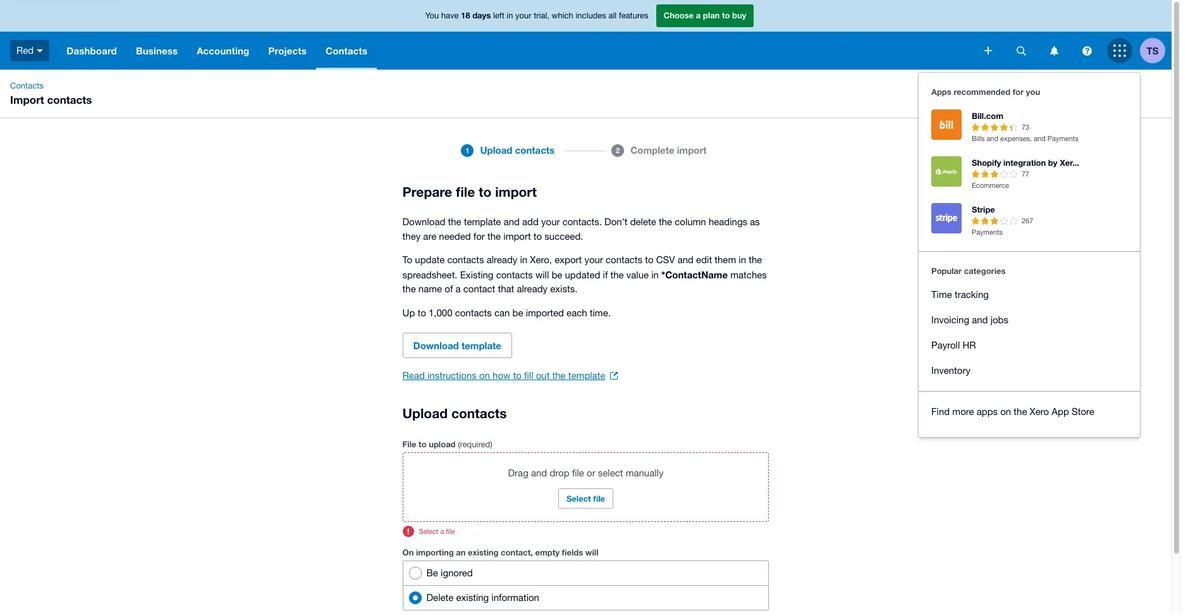 Task type: describe. For each thing, give the bounding box(es) containing it.
fill
[[525, 370, 534, 381]]

to inside download the template and add your contacts. don't delete the column headings as they are needed for the import to succeed.
[[534, 231, 542, 241]]

1 vertical spatial upload
[[403, 406, 448, 421]]

ts
[[1147, 45, 1159, 56]]

the inside matches the name of a contact that already exists.
[[403, 283, 416, 294]]

you
[[1027, 87, 1041, 97]]

popular categories
[[932, 266, 1006, 276]]

payroll
[[932, 340, 961, 351]]

shopify
[[972, 158, 1002, 168]]

how
[[493, 370, 511, 381]]

you
[[426, 11, 439, 20]]

import
[[10, 93, 44, 106]]

succeed.
[[545, 231, 584, 241]]

be ignored
[[427, 568, 473, 578]]

that
[[498, 283, 515, 294]]

2 vertical spatial template
[[569, 370, 606, 381]]

77
[[1022, 170, 1030, 178]]

to
[[403, 254, 413, 265]]

payroll hr
[[932, 340, 977, 351]]

a for file
[[441, 528, 444, 535]]

they
[[403, 231, 421, 241]]

name
[[419, 283, 442, 294]]

1 horizontal spatial svg image
[[985, 47, 993, 54]]

template inside download the template and add your contacts. don't delete the column headings as they are needed for the import to succeed.
[[464, 216, 501, 227]]

payroll hr link
[[919, 333, 1141, 358]]

them
[[715, 254, 737, 265]]

drop
[[550, 468, 570, 478]]

time tracking link
[[919, 282, 1141, 307]]

on
[[403, 547, 414, 557]]

bill.com
[[972, 111, 1004, 121]]

if
[[603, 269, 608, 280]]

dashboard
[[67, 45, 117, 56]]

app
[[1052, 406, 1070, 417]]

apps
[[977, 406, 998, 417]]

each
[[567, 307, 588, 318]]

for inside download the template and add your contacts. don't delete the column headings as they are needed for the import to succeed.
[[474, 231, 485, 241]]

in right the value on the top right
[[652, 269, 659, 280]]

hr
[[963, 340, 977, 351]]

includes
[[576, 11, 607, 20]]

to right the up
[[418, 307, 426, 318]]

buy
[[733, 10, 747, 20]]

matches
[[731, 269, 767, 280]]

73
[[1022, 123, 1030, 131]]

don't
[[605, 216, 628, 227]]

an
[[456, 547, 466, 557]]

days
[[473, 10, 491, 20]]

to left fill
[[513, 370, 522, 381]]

prepare
[[403, 184, 452, 200]]

stripe
[[972, 204, 996, 214]]

to inside banner
[[723, 10, 730, 20]]

empty
[[536, 547, 560, 557]]

popular
[[932, 266, 962, 276]]

export
[[555, 254, 582, 265]]

the right delete
[[659, 216, 673, 227]]

xer...
[[1060, 158, 1080, 168]]

group inside banner
[[919, 73, 1141, 437]]

download template button
[[403, 333, 512, 358]]

svg image inside red popup button
[[37, 49, 43, 52]]

import inside tab list
[[677, 144, 707, 156]]

up to 1,000 contacts can be imported each time.
[[403, 307, 611, 318]]

select
[[598, 468, 624, 478]]

existing inside group
[[456, 592, 489, 603]]

delete
[[427, 592, 454, 603]]

red button
[[0, 32, 57, 70]]

import inside download the template and add your contacts. don't delete the column headings as they are needed for the import to succeed.
[[504, 231, 531, 241]]

expenses,
[[1001, 135, 1033, 142]]

in inside "you have 18 days left in your trial, which includes all features"
[[507, 11, 513, 20]]

by
[[1049, 158, 1058, 168]]

instructions
[[428, 370, 477, 381]]

all
[[609, 11, 617, 20]]

the up needed
[[448, 216, 462, 227]]

the right needed
[[488, 231, 501, 241]]

matches the name of a contact that already exists.
[[403, 269, 767, 294]]

store
[[1072, 406, 1095, 417]]

up
[[403, 307, 415, 318]]

drag and drop file or select manually
[[508, 468, 664, 478]]

prepare file to import
[[403, 184, 537, 200]]

to right file
[[419, 439, 427, 449]]

importing
[[416, 547, 454, 557]]

file up importing
[[446, 528, 455, 535]]

ts button
[[1141, 32, 1172, 70]]

select for select a file
[[419, 528, 439, 535]]

manually
[[626, 468, 664, 478]]

find
[[932, 406, 950, 417]]

as
[[750, 216, 760, 227]]

left
[[493, 11, 505, 20]]

1 vertical spatial upload contacts
[[403, 406, 507, 421]]

contacts import contacts
[[10, 81, 92, 106]]

projects button
[[259, 32, 316, 70]]

tab list containing upload contacts
[[219, 138, 953, 182]]

invoicing and jobs
[[932, 314, 1009, 325]]

choose
[[664, 10, 694, 20]]

download template
[[414, 340, 502, 351]]

column
[[675, 216, 707, 227]]

on inside "button"
[[1001, 406, 1012, 417]]

you have 18 days left in your trial, which includes all features
[[426, 10, 649, 20]]

1 vertical spatial be
[[513, 307, 524, 318]]

time.
[[590, 307, 611, 318]]

your inside "you have 18 days left in your trial, which includes all features"
[[516, 11, 532, 20]]

projects
[[268, 45, 307, 56]]

file to upload (required)
[[403, 439, 493, 449]]

to update contacts already in xero, export your contacts to csv and edit them in the spreadsheet. existing contacts will be updated if the value in
[[403, 254, 763, 280]]



Task type: locate. For each thing, give the bounding box(es) containing it.
template right out
[[569, 370, 606, 381]]

0 horizontal spatial payments
[[972, 228, 1003, 236]]

0 vertical spatial your
[[516, 11, 532, 20]]

0 vertical spatial download
[[403, 216, 446, 227]]

will inside to update contacts already in xero, export your contacts to csv and edit them in the spreadsheet. existing contacts will be updated if the value in
[[536, 269, 549, 280]]

banner containing ts
[[0, 0, 1172, 437]]

already right that
[[517, 283, 548, 294]]

contacts link
[[5, 80, 49, 92]]

2 horizontal spatial your
[[585, 254, 604, 265]]

1 horizontal spatial a
[[456, 283, 461, 294]]

business button
[[127, 32, 187, 70]]

download up are
[[403, 216, 446, 227]]

already up existing
[[487, 254, 518, 265]]

banner
[[0, 0, 1172, 437]]

will down xero,
[[536, 269, 549, 280]]

import down add
[[504, 231, 531, 241]]

import
[[677, 144, 707, 156], [496, 184, 537, 200], [504, 231, 531, 241]]

1 vertical spatial for
[[474, 231, 485, 241]]

0 horizontal spatial upload
[[403, 406, 448, 421]]

to inside to update contacts already in xero, export your contacts to csv and edit them in the spreadsheet. existing contacts will be updated if the value in
[[646, 254, 654, 265]]

contacts inside tab list
[[515, 144, 555, 156]]

existing
[[460, 269, 494, 280]]

download inside download the template and add your contacts. don't delete the column headings as they are needed for the import to succeed.
[[403, 216, 446, 227]]

1 vertical spatial will
[[586, 547, 599, 557]]

tab list
[[219, 138, 953, 182]]

headings
[[709, 216, 748, 227]]

2 horizontal spatial a
[[696, 10, 701, 20]]

ecommerce
[[972, 182, 1010, 189]]

1,000
[[429, 307, 453, 318]]

18
[[461, 10, 470, 20]]

a left plan
[[696, 10, 701, 20]]

complete
[[631, 144, 675, 156]]

for left you
[[1013, 87, 1024, 97]]

be inside to update contacts already in xero, export your contacts to csv and edit them in the spreadsheet. existing contacts will be updated if the value in
[[552, 269, 563, 280]]

contacts
[[47, 93, 92, 106], [515, 144, 555, 156], [448, 254, 484, 265], [606, 254, 643, 265], [496, 269, 533, 280], [455, 307, 492, 318], [452, 406, 507, 421]]

invoicing and jobs link
[[919, 307, 1141, 333]]

popular categories element
[[919, 259, 1141, 383]]

svg image
[[985, 47, 993, 54], [37, 49, 43, 52]]

template up needed
[[464, 216, 501, 227]]

file left or
[[572, 468, 585, 478]]

1 horizontal spatial select
[[567, 494, 591, 504]]

business
[[136, 45, 178, 56]]

1 vertical spatial select
[[419, 528, 439, 535]]

for right needed
[[474, 231, 485, 241]]

0 vertical spatial existing
[[468, 547, 499, 557]]

0 vertical spatial be
[[552, 269, 563, 280]]

on importing an existing contact, empty fields will
[[403, 547, 599, 557]]

needed
[[439, 231, 471, 241]]

drag
[[508, 468, 529, 478]]

in right left
[[507, 11, 513, 20]]

features
[[619, 11, 649, 20]]

svg image
[[1114, 44, 1127, 57], [1017, 46, 1027, 55], [1051, 46, 1059, 55], [1083, 46, 1092, 55]]

0 vertical spatial import
[[677, 144, 707, 156]]

2 vertical spatial a
[[441, 528, 444, 535]]

1 vertical spatial import
[[496, 184, 537, 200]]

0 vertical spatial already
[[487, 254, 518, 265]]

contact,
[[501, 547, 533, 557]]

and left add
[[504, 216, 520, 227]]

be up exists.
[[552, 269, 563, 280]]

a up importing
[[441, 528, 444, 535]]

file
[[403, 439, 417, 449]]

the right if
[[611, 269, 624, 280]]

1 vertical spatial already
[[517, 283, 548, 294]]

imported
[[526, 307, 564, 318]]

contacts for contacts
[[326, 45, 368, 56]]

0 horizontal spatial will
[[536, 269, 549, 280]]

0 vertical spatial upload contacts
[[480, 144, 555, 156]]

apps recommended for you
[[932, 87, 1041, 97]]

to down add
[[534, 231, 542, 241]]

and inside download the template and add your contacts. don't delete the column headings as they are needed for the import to succeed.
[[504, 216, 520, 227]]

select for select file
[[567, 494, 591, 504]]

file down or
[[594, 494, 606, 504]]

1 vertical spatial template
[[462, 340, 502, 351]]

template inside button
[[462, 340, 502, 351]]

time tracking
[[932, 289, 989, 300]]

download the template and add your contacts. don't delete the column headings as they are needed for the import to succeed.
[[403, 216, 760, 241]]

contacts for contacts import contacts
[[10, 81, 43, 90]]

2 vertical spatial import
[[504, 231, 531, 241]]

0 vertical spatial upload
[[480, 144, 513, 156]]

add
[[523, 216, 539, 227]]

download for download the template and add your contacts. don't delete the column headings as they are needed for the import to succeed.
[[403, 216, 446, 227]]

tracking
[[955, 289, 989, 300]]

contacts
[[326, 45, 368, 56], [10, 81, 43, 90]]

complete import
[[631, 144, 707, 156]]

0 horizontal spatial svg image
[[37, 49, 43, 52]]

contacts up 'import'
[[10, 81, 43, 90]]

select file button
[[559, 488, 614, 509]]

1 horizontal spatial be
[[552, 269, 563, 280]]

and right expenses, at the top
[[1035, 135, 1046, 142]]

to left buy
[[723, 10, 730, 20]]

and right bills
[[987, 135, 999, 142]]

contacts inside contacts import contacts
[[10, 81, 43, 90]]

1 vertical spatial on
[[1001, 406, 1012, 417]]

the right out
[[553, 370, 566, 381]]

file inside button
[[594, 494, 606, 504]]

more
[[953, 406, 975, 417]]

and left 'drop'
[[531, 468, 547, 478]]

already inside to update contacts already in xero, export your contacts to csv and edit them in the spreadsheet. existing contacts will be updated if the value in
[[487, 254, 518, 265]]

recommended
[[954, 87, 1011, 97]]

and inside to update contacts already in xero, export your contacts to csv and edit them in the spreadsheet. existing contacts will be updated if the value in
[[678, 254, 694, 265]]

0 vertical spatial will
[[536, 269, 549, 280]]

red
[[16, 45, 34, 56]]

update
[[415, 254, 445, 265]]

1 horizontal spatial on
[[1001, 406, 1012, 417]]

a right of
[[456, 283, 461, 294]]

read instructions on how to fill out the template link
[[403, 368, 618, 383]]

and inside "link"
[[973, 314, 989, 325]]

1
[[466, 146, 470, 154]]

download for download template
[[414, 340, 459, 351]]

and left jobs
[[973, 314, 989, 325]]

0 vertical spatial payments
[[1048, 135, 1079, 142]]

on right apps
[[1001, 406, 1012, 417]]

select down drag and drop file or select manually
[[567, 494, 591, 504]]

on
[[480, 370, 490, 381], [1001, 406, 1012, 417]]

your up succeed.
[[542, 216, 560, 227]]

0 horizontal spatial your
[[516, 11, 532, 20]]

import right complete on the right
[[677, 144, 707, 156]]

bills
[[972, 135, 985, 142]]

1 horizontal spatial contacts
[[326, 45, 368, 56]]

choose a plan to buy
[[664, 10, 747, 20]]

categories
[[965, 266, 1006, 276]]

file right prepare
[[456, 184, 475, 200]]

0 vertical spatial a
[[696, 10, 701, 20]]

already inside matches the name of a contact that already exists.
[[517, 283, 548, 294]]

1 vertical spatial a
[[456, 283, 461, 294]]

*contactname
[[662, 269, 728, 280]]

upload up file
[[403, 406, 448, 421]]

upload contacts right '1'
[[480, 144, 555, 156]]

contacts.
[[563, 216, 602, 227]]

1 horizontal spatial payments
[[1048, 135, 1079, 142]]

0 vertical spatial for
[[1013, 87, 1024, 97]]

0 horizontal spatial for
[[474, 231, 485, 241]]

2 vertical spatial your
[[585, 254, 604, 265]]

1 horizontal spatial your
[[542, 216, 560, 227]]

select up importing
[[419, 528, 439, 535]]

trial,
[[534, 11, 550, 20]]

1 vertical spatial payments
[[972, 228, 1003, 236]]

the left the xero
[[1014, 406, 1028, 417]]

1 horizontal spatial upload
[[480, 144, 513, 156]]

xero
[[1030, 406, 1050, 417]]

on left how
[[480, 370, 490, 381]]

download down 1,000
[[414, 340, 459, 351]]

select inside select file button
[[567, 494, 591, 504]]

for inside banner
[[1013, 87, 1024, 97]]

find more apps on the xero app store
[[932, 406, 1095, 417]]

template up how
[[462, 340, 502, 351]]

0 horizontal spatial on
[[480, 370, 490, 381]]

1 vertical spatial contacts
[[10, 81, 43, 90]]

shopify integration by xer...
[[972, 158, 1080, 168]]

bills and expenses, and payments
[[972, 135, 1079, 142]]

to right prepare
[[479, 184, 492, 200]]

upload right '1'
[[480, 144, 513, 156]]

2
[[616, 146, 620, 154]]

edit
[[697, 254, 712, 265]]

upload contacts
[[480, 144, 555, 156], [403, 406, 507, 421]]

accounting
[[197, 45, 249, 56]]

jobs
[[991, 314, 1009, 325]]

your inside to update contacts already in xero, export your contacts to csv and edit them in the spreadsheet. existing contacts will be updated if the value in
[[585, 254, 604, 265]]

contacts inside dropdown button
[[326, 45, 368, 56]]

import up add
[[496, 184, 537, 200]]

already
[[487, 254, 518, 265], [517, 283, 548, 294]]

upload contacts up file to upload (required)
[[403, 406, 507, 421]]

the inside "button"
[[1014, 406, 1028, 417]]

(required)
[[458, 440, 493, 449]]

1 vertical spatial download
[[414, 340, 459, 351]]

your inside download the template and add your contacts. don't delete the column headings as they are needed for the import to succeed.
[[542, 216, 560, 227]]

contacts right projects
[[326, 45, 368, 56]]

and up *contactname
[[678, 254, 694, 265]]

app recommendations element
[[919, 103, 1141, 312]]

1 horizontal spatial will
[[586, 547, 599, 557]]

invoicing
[[932, 314, 970, 325]]

0 horizontal spatial be
[[513, 307, 524, 318]]

1 vertical spatial your
[[542, 216, 560, 227]]

the up matches
[[749, 254, 763, 265]]

existing right an
[[468, 547, 499, 557]]

your left trial,
[[516, 11, 532, 20]]

be
[[552, 269, 563, 280], [513, 307, 524, 318]]

a inside banner
[[696, 10, 701, 20]]

on importing an existing contact, empty fields will group
[[403, 561, 770, 611]]

csv
[[657, 254, 675, 265]]

a inside matches the name of a contact that already exists.
[[456, 283, 461, 294]]

a for plan
[[696, 10, 701, 20]]

tab panel
[[219, 163, 953, 182]]

of
[[445, 283, 453, 294]]

0 vertical spatial contacts
[[326, 45, 368, 56]]

1 horizontal spatial for
[[1013, 87, 1024, 97]]

download inside download template button
[[414, 340, 459, 351]]

0 horizontal spatial contacts
[[10, 81, 43, 90]]

inventory link
[[919, 358, 1141, 383]]

delete existing information
[[427, 592, 540, 603]]

exists.
[[551, 283, 578, 294]]

1 vertical spatial existing
[[456, 592, 489, 603]]

contacts inside contacts import contacts
[[47, 93, 92, 106]]

payments down stripe
[[972, 228, 1003, 236]]

upload
[[480, 144, 513, 156], [403, 406, 448, 421]]

svg image up apps recommended for you
[[985, 47, 993, 54]]

updated
[[565, 269, 601, 280]]

and
[[987, 135, 999, 142], [1035, 135, 1046, 142], [504, 216, 520, 227], [678, 254, 694, 265], [973, 314, 989, 325], [531, 468, 547, 478]]

integration
[[1004, 158, 1047, 168]]

have
[[442, 11, 459, 20]]

upload
[[429, 439, 456, 449]]

in up matches
[[739, 254, 747, 265]]

svg image right red at the top left of page
[[37, 49, 43, 52]]

group
[[919, 73, 1141, 437]]

0 vertical spatial select
[[567, 494, 591, 504]]

0 horizontal spatial select
[[419, 528, 439, 535]]

template
[[464, 216, 501, 227], [462, 340, 502, 351], [569, 370, 606, 381]]

plan
[[703, 10, 720, 20]]

0 horizontal spatial a
[[441, 528, 444, 535]]

0 vertical spatial template
[[464, 216, 501, 227]]

to left csv
[[646, 254, 654, 265]]

the left name
[[403, 283, 416, 294]]

0 vertical spatial on
[[480, 370, 490, 381]]

which
[[552, 11, 574, 20]]

your up updated
[[585, 254, 604, 265]]

payments up xer...
[[1048, 135, 1079, 142]]

be right can
[[513, 307, 524, 318]]

payments
[[1048, 135, 1079, 142], [972, 228, 1003, 236]]

upload contacts inside tab list
[[480, 144, 555, 156]]

existing down ignored
[[456, 592, 489, 603]]

will right fields
[[586, 547, 599, 557]]

in left xero,
[[520, 254, 528, 265]]

read
[[403, 370, 425, 381]]

accounting button
[[187, 32, 259, 70]]

delete
[[631, 216, 657, 227]]

group containing time tracking
[[919, 73, 1141, 437]]

information
[[492, 592, 540, 603]]



Task type: vqa. For each thing, say whether or not it's contained in the screenshot.
the expenses, at right
yes



